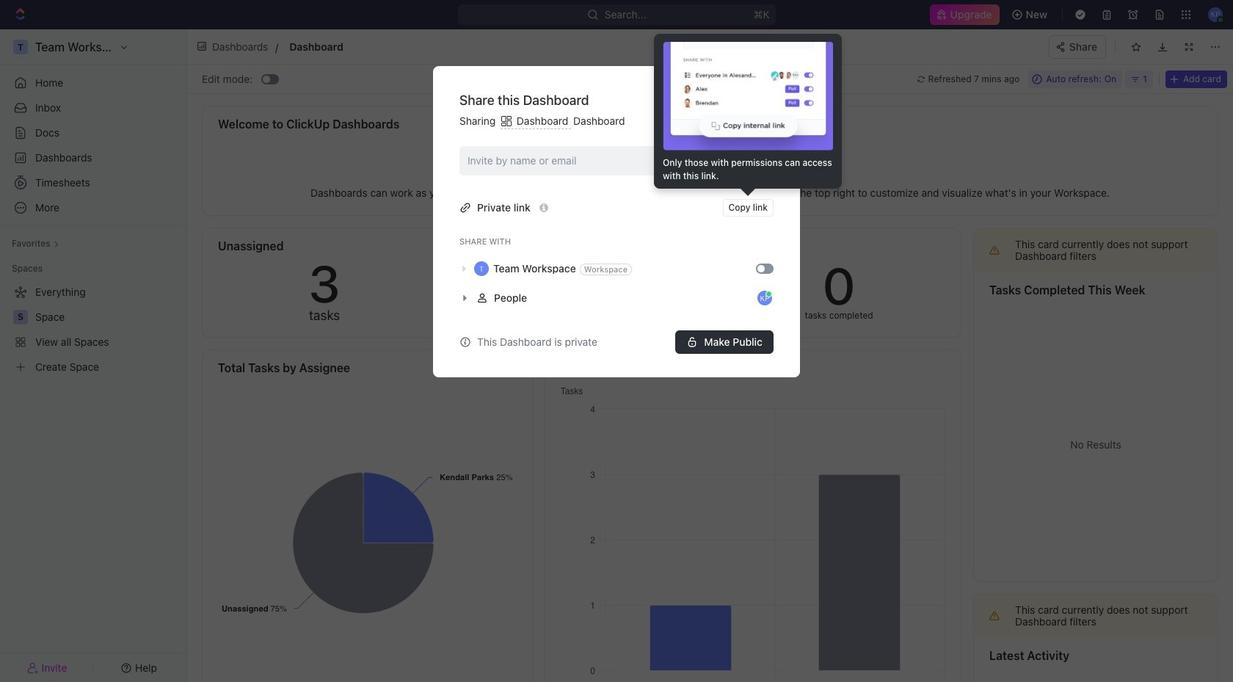 Task type: locate. For each thing, give the bounding box(es) containing it.
tree inside "sidebar" navigation
[[6, 281, 181, 379]]

Invite by name or email text field
[[468, 150, 720, 172]]

tree
[[6, 281, 181, 379]]

sidebar navigation
[[0, 29, 187, 682]]

None text field
[[290, 37, 610, 56]]



Task type: vqa. For each thing, say whether or not it's contained in the screenshot.
text field on the top left of the page
yes



Task type: describe. For each thing, give the bounding box(es) containing it.
invite user image
[[27, 661, 39, 675]]



